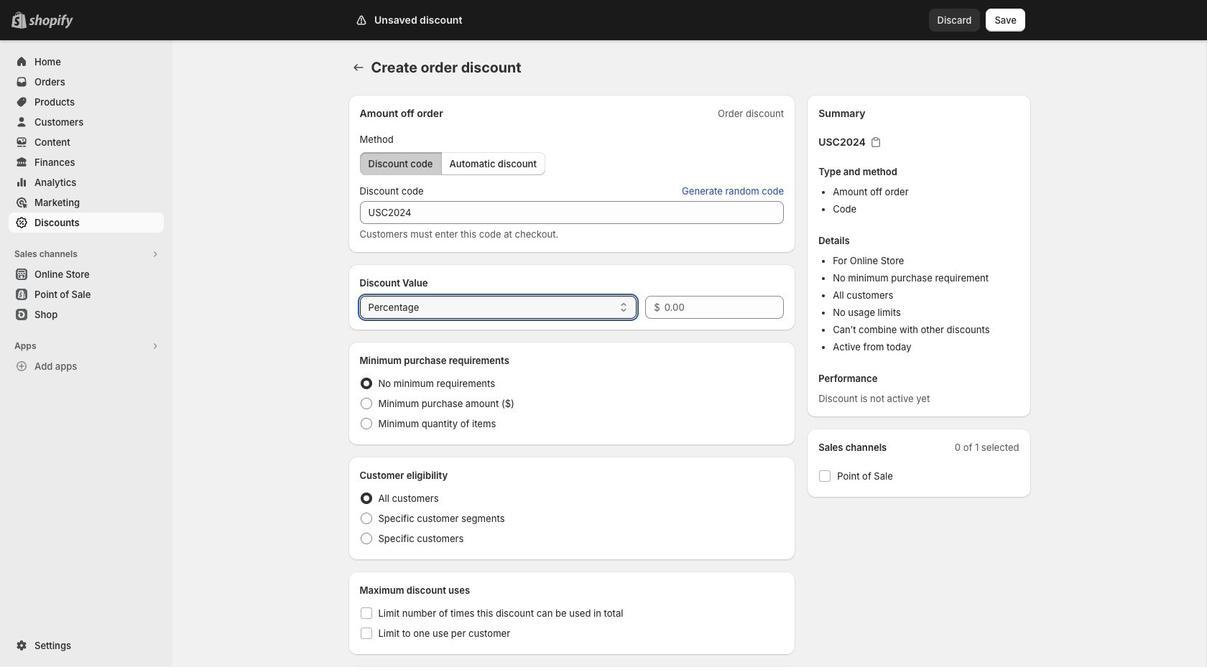 Task type: locate. For each thing, give the bounding box(es) containing it.
None text field
[[360, 201, 784, 224]]



Task type: describe. For each thing, give the bounding box(es) containing it.
0.00 text field
[[665, 296, 784, 319]]

shopify image
[[29, 14, 73, 29]]



Task type: vqa. For each thing, say whether or not it's contained in the screenshot.
the arrival
no



